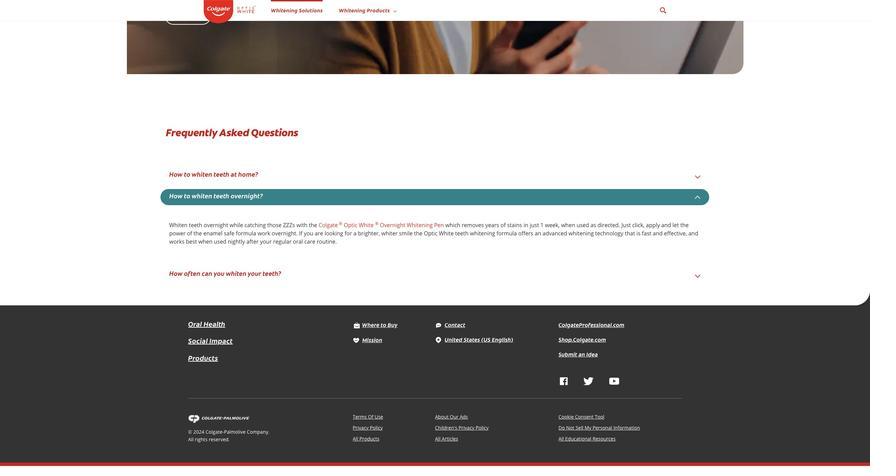 Task type: describe. For each thing, give the bounding box(es) containing it.
all articles link
[[435, 436, 459, 442]]

educational
[[566, 436, 592, 442]]

that
[[625, 230, 636, 237]]

2024
[[194, 429, 205, 435]]

cookie consent tool link
[[559, 414, 605, 420]]

at
[[231, 170, 237, 178]]

united states (us english)
[[445, 336, 514, 343]]

frequently asked questions
[[166, 126, 298, 139]]

to for where to buy
[[381, 321, 387, 329]]

apply
[[647, 221, 660, 229]]

while
[[230, 221, 243, 229]]

how for how often can you whiten your teeth?
[[169, 269, 183, 278]]

about our ads
[[435, 414, 468, 420]]

overnight?
[[231, 191, 263, 200]]

2 whitening from the left
[[569, 230, 594, 237]]

terms
[[353, 414, 367, 420]]

work
[[258, 230, 271, 237]]

offers
[[519, 230, 534, 237]]

routine.
[[317, 238, 337, 245]]

privacy policy
[[353, 425, 383, 431]]

a
[[354, 230, 357, 237]]

just
[[530, 221, 540, 229]]

home?
[[238, 170, 258, 178]]

children's
[[435, 425, 458, 431]]

your inside which removes years of stains in just 1 week, when used as directed. just click, apply and let the power of the enamel safe formula work overnight. if you are looking for a brighter, whiter smile the optic white teeth whitening formula offers an advanced whitening technology that is fast and effective, and works best when used nightly after your regular oral care routine.
[[260, 238, 272, 245]]

whiter
[[382, 230, 398, 237]]

and right effective,
[[689, 230, 699, 237]]

where to buy
[[362, 321, 398, 329]]

1 vertical spatial products
[[188, 353, 218, 362]]

mission
[[363, 336, 383, 343]]

english)
[[492, 336, 514, 343]]

sell
[[576, 425, 584, 431]]

how to whiten teeth at home?
[[169, 170, 258, 178]]

overnight
[[380, 221, 406, 229]]

to for how to whiten teeth at home?
[[184, 170, 191, 178]]

1 horizontal spatial of
[[501, 221, 506, 229]]

social impact
[[188, 336, 233, 345]]

resources
[[593, 436, 616, 442]]

white inside which removes years of stains in just 1 week, when used as directed. just click, apply and let the power of the enamel safe formula work overnight. if you are looking for a brighter, whiter smile the optic white teeth whitening formula offers an advanced whitening technology that is fast and effective, and works best when used nightly after your regular oral care routine.
[[439, 230, 454, 237]]

all educational resources link
[[559, 436, 616, 442]]

1 vertical spatial your
[[248, 269, 261, 278]]

whitening solutions
[[271, 7, 323, 14]]

whiten for overnight?
[[192, 191, 212, 200]]

white inside whiten teeth overnight while catching those zzzs with the colgate ® optic white ® overnight whitening pen
[[359, 221, 374, 229]]

cookie
[[559, 414, 574, 420]]

facebook image
[[560, 377, 568, 385]]

0 vertical spatial when
[[562, 221, 576, 229]]

cookie consent tool
[[559, 414, 605, 420]]

colgate-
[[206, 429, 224, 435]]

are
[[315, 230, 323, 237]]

whitening products button
[[339, 5, 397, 15]]

teeth inside which removes years of stains in just 1 week, when used as directed. just click, apply and let the power of the enamel safe formula work overnight. if you are looking for a brighter, whiter smile the optic white teeth whitening formula offers an advanced whitening technology that is fast and effective, and works best when used nightly after your regular oral care routine.
[[456, 230, 469, 237]]

the inside whiten teeth overnight while catching those zzzs with the colgate ® optic white ® overnight whitening pen
[[309, 221, 317, 229]]

all for all articles
[[435, 436, 441, 442]]

years
[[486, 221, 500, 229]]

rights
[[195, 436, 208, 443]]

how often can you whiten your teeth?
[[169, 269, 281, 278]]

2 formula from the left
[[497, 230, 517, 237]]

tool
[[595, 414, 605, 420]]

1 vertical spatial when
[[199, 238, 213, 245]]

social
[[188, 336, 208, 345]]

just
[[622, 221, 631, 229]]

oral health
[[188, 319, 225, 328]]

how to whiten teeth at home? button
[[169, 170, 258, 178]]

how often can you whiten your teeth? button
[[169, 269, 281, 278]]

best
[[186, 238, 197, 245]]

states
[[464, 336, 480, 343]]

works
[[169, 238, 185, 245]]

health
[[204, 319, 225, 328]]

care
[[305, 238, 316, 245]]

is
[[637, 230, 641, 237]]

shop.colgate.com link
[[559, 336, 607, 343]]

those
[[267, 221, 282, 229]]

how to whiten teeth overnight? button
[[169, 191, 263, 200]]

children's privacy policy link
[[435, 425, 489, 431]]

privacy policy link
[[353, 425, 383, 431]]

for
[[345, 230, 352, 237]]

© 2024 colgate-palmolive company. all rights reserved.
[[188, 429, 270, 443]]

1 vertical spatial used
[[214, 238, 227, 245]]

optic inside whiten teeth overnight while catching those zzzs with the colgate ® optic white ® overnight whitening pen
[[344, 221, 358, 229]]

palmolive
[[224, 429, 246, 435]]

company.
[[247, 429, 270, 435]]

the right let
[[681, 221, 689, 229]]

enamel
[[204, 230, 223, 237]]

power
[[169, 230, 186, 237]]

asked
[[219, 126, 249, 139]]

how for how to whiten teeth overnight?
[[169, 191, 183, 200]]

questions
[[251, 126, 298, 139]]

articles
[[442, 436, 459, 442]]

submit an idea link
[[559, 350, 598, 358]]

about
[[435, 414, 449, 420]]

children's privacy policy
[[435, 425, 489, 431]]

2 privacy from the left
[[459, 425, 475, 431]]

fast
[[642, 230, 652, 237]]

1 ® from the left
[[339, 221, 343, 227]]

idea
[[587, 350, 598, 358]]

use
[[375, 414, 383, 420]]

0 vertical spatial used
[[577, 221, 590, 229]]

whitening products
[[339, 7, 390, 14]]



Task type: locate. For each thing, give the bounding box(es) containing it.
2 vertical spatial to
[[381, 321, 387, 329]]

your
[[260, 238, 272, 245], [248, 269, 261, 278]]

1 horizontal spatial formula
[[497, 230, 517, 237]]

optic down pen
[[424, 230, 438, 237]]

optic up for
[[344, 221, 358, 229]]

1 formula from the left
[[236, 230, 256, 237]]

(us
[[482, 336, 491, 343]]

an inside which removes years of stains in just 1 week, when used as directed. just click, apply and let the power of the enamel safe formula work overnight. if you are looking for a brighter, whiter smile the optic white teeth whitening formula offers an advanced whitening technology that is fast and effective, and works best when used nightly after your regular oral care routine.
[[535, 230, 542, 237]]

whitening inside popup button
[[339, 7, 366, 14]]

safe
[[224, 230, 235, 237]]

contact link
[[435, 321, 466, 328]]

used down enamel in the left of the page
[[214, 238, 227, 245]]

social impact link
[[188, 335, 233, 346]]

you right can
[[214, 269, 225, 278]]

1 horizontal spatial you
[[304, 230, 314, 237]]

teeth up best
[[189, 221, 202, 229]]

optic
[[344, 221, 358, 229], [424, 230, 438, 237]]

about our ads link
[[435, 414, 468, 420]]

an
[[535, 230, 542, 237], [579, 350, 586, 358]]

0 vertical spatial how
[[169, 170, 183, 178]]

teeth down how to whiten teeth at home? button
[[214, 191, 229, 200]]

1 vertical spatial whiten
[[192, 191, 212, 200]]

white down the which
[[439, 230, 454, 237]]

formula up after
[[236, 230, 256, 237]]

products for all products
[[360, 436, 380, 442]]

2 horizontal spatial whitening
[[407, 221, 433, 229]]

terms of use
[[353, 414, 383, 420]]

whiten teeth overnight while catching those zzzs with the colgate ® optic white ® overnight whitening pen
[[169, 221, 444, 229]]

products link
[[188, 352, 218, 363]]

you inside which removes years of stains in just 1 week, when used as directed. just click, apply and let the power of the enamel safe formula work overnight. if you are looking for a brighter, whiter smile the optic white teeth whitening formula offers an advanced whitening technology that is fast and effective, and works best when used nightly after your regular oral care routine.
[[304, 230, 314, 237]]

of
[[501, 221, 506, 229], [187, 230, 192, 237]]

1 vertical spatial optic
[[424, 230, 438, 237]]

consent
[[575, 414, 594, 420]]

1 horizontal spatial policy
[[476, 425, 489, 431]]

0 vertical spatial whiten
[[192, 170, 212, 178]]

ads
[[460, 414, 468, 420]]

privacy down ads
[[459, 425, 475, 431]]

woman smiling with mobile phone image
[[127, 0, 744, 74]]

whitening
[[271, 7, 298, 14], [339, 7, 366, 14], [407, 221, 433, 229]]

teeth left 'at'
[[214, 170, 229, 178]]

privacy down terms
[[353, 425, 369, 431]]

an left idea
[[579, 350, 586, 358]]

1 horizontal spatial privacy
[[459, 425, 475, 431]]

0 vertical spatial products
[[367, 7, 390, 14]]

all educational resources
[[559, 436, 616, 442]]

oral
[[188, 319, 202, 328]]

when up 'advanced' at the right of the page
[[562, 221, 576, 229]]

learn more
[[174, 12, 202, 19]]

whitening down removes
[[470, 230, 496, 237]]

1 vertical spatial of
[[187, 230, 192, 237]]

colgate® logo image
[[204, 0, 233, 23]]

None search field
[[660, 3, 667, 17]]

0 horizontal spatial whitening
[[271, 7, 298, 14]]

1 horizontal spatial white
[[439, 230, 454, 237]]

oral
[[293, 238, 303, 245]]

0 vertical spatial your
[[260, 238, 272, 245]]

0 vertical spatial optic
[[344, 221, 358, 229]]

all down ©
[[188, 436, 194, 443]]

0 horizontal spatial white
[[359, 221, 374, 229]]

products for whitening products
[[367, 7, 390, 14]]

2 how from the top
[[169, 191, 183, 200]]

of
[[368, 414, 374, 420]]

click,
[[633, 221, 645, 229]]

an down just
[[535, 230, 542, 237]]

2 vertical spatial products
[[360, 436, 380, 442]]

all inside © 2024 colgate-palmolive company. all rights reserved.
[[188, 436, 194, 443]]

policy
[[370, 425, 383, 431], [476, 425, 489, 431]]

whiten for at
[[192, 170, 212, 178]]

submit
[[559, 350, 578, 358]]

0 horizontal spatial used
[[214, 238, 227, 245]]

whiten down how to whiten teeth at home? button
[[192, 191, 212, 200]]

1 how from the top
[[169, 170, 183, 178]]

® up looking
[[339, 221, 343, 227]]

formula
[[236, 230, 256, 237], [497, 230, 517, 237]]

teeth
[[214, 170, 229, 178], [214, 191, 229, 200], [189, 221, 202, 229], [456, 230, 469, 237]]

white up brighter,
[[359, 221, 374, 229]]

teeth down the which
[[456, 230, 469, 237]]

©
[[188, 429, 192, 435]]

1 policy from the left
[[370, 425, 383, 431]]

0 horizontal spatial policy
[[370, 425, 383, 431]]

united
[[445, 336, 463, 343]]

1 horizontal spatial ®
[[375, 221, 379, 227]]

as
[[591, 221, 597, 229]]

contact
[[445, 321, 466, 328]]

effective,
[[665, 230, 688, 237]]

rounded corner image
[[856, 290, 871, 305]]

oral health link
[[188, 319, 225, 328]]

whitening for whitening solutions
[[271, 7, 298, 14]]

and left let
[[662, 221, 672, 229]]

the up best
[[194, 230, 202, 237]]

products inside popup button
[[367, 7, 390, 14]]

whiten up how to whiten teeth overnight? 'button' on the top left of the page
[[192, 170, 212, 178]]

colgateprofessional.com
[[559, 321, 625, 328]]

2 vertical spatial whiten
[[226, 269, 247, 278]]

all for all products
[[353, 436, 358, 442]]

the right smile
[[414, 230, 423, 237]]

all left articles
[[435, 436, 441, 442]]

whitening down as
[[569, 230, 594, 237]]

1
[[541, 221, 544, 229]]

not
[[567, 425, 575, 431]]

whiten right can
[[226, 269, 247, 278]]

directed.
[[598, 221, 621, 229]]

whitening for whitening products
[[339, 7, 366, 14]]

1 vertical spatial to
[[184, 191, 191, 200]]

0 horizontal spatial ®
[[339, 221, 343, 227]]

let
[[673, 221, 680, 229]]

terms of use link
[[353, 414, 383, 420]]

smile
[[399, 230, 413, 237]]

of right years
[[501, 221, 506, 229]]

1 horizontal spatial used
[[577, 221, 590, 229]]

used
[[577, 221, 590, 229], [214, 238, 227, 245]]

0 vertical spatial an
[[535, 230, 542, 237]]

0 horizontal spatial privacy
[[353, 425, 369, 431]]

youtube image
[[610, 377, 620, 385]]

nightly
[[228, 238, 245, 245]]

3 how from the top
[[169, 269, 183, 278]]

learn
[[174, 12, 188, 19]]

®
[[339, 221, 343, 227], [375, 221, 379, 227]]

1 whitening from the left
[[470, 230, 496, 237]]

1 vertical spatial you
[[214, 269, 225, 278]]

your left teeth?
[[248, 269, 261, 278]]

optic inside which removes years of stains in just 1 week, when used as directed. just click, apply and let the power of the enamel safe formula work overnight. if you are looking for a brighter, whiter smile the optic white teeth whitening formula offers an advanced whitening technology that is fast and effective, and works best when used nightly after your regular oral care routine.
[[424, 230, 438, 237]]

1 horizontal spatial whitening
[[339, 7, 366, 14]]

how for how to whiten teeth at home?
[[169, 170, 183, 178]]

stains
[[508, 221, 523, 229]]

regular
[[273, 238, 292, 245]]

formula down stains
[[497, 230, 517, 237]]

® up brighter,
[[375, 221, 379, 227]]

twitter image
[[584, 377, 594, 385]]

all products
[[353, 436, 380, 442]]

of up best
[[187, 230, 192, 237]]

1 privacy from the left
[[353, 425, 369, 431]]

frequently
[[166, 126, 217, 139]]

0 vertical spatial of
[[501, 221, 506, 229]]

advanced
[[543, 230, 568, 237]]

2 ® from the left
[[375, 221, 379, 227]]

1 vertical spatial white
[[439, 230, 454, 237]]

colgateprofessional.com link
[[559, 321, 625, 328]]

teeth inside whiten teeth overnight while catching those zzzs with the colgate ® optic white ® overnight whitening pen
[[189, 221, 202, 229]]

1 horizontal spatial whitening
[[569, 230, 594, 237]]

personal
[[593, 425, 613, 431]]

all down 'privacy policy' link
[[353, 436, 358, 442]]

often
[[184, 269, 200, 278]]

where
[[362, 321, 380, 329]]

solutions
[[299, 7, 323, 14]]

0 horizontal spatial formula
[[236, 230, 256, 237]]

week,
[[546, 221, 560, 229]]

the up are
[[309, 221, 317, 229]]

where to buy link
[[353, 321, 398, 329]]

1 horizontal spatial optic
[[424, 230, 438, 237]]

reserved.
[[209, 436, 230, 443]]

2 policy from the left
[[476, 425, 489, 431]]

how to whiten teeth overnight?
[[169, 191, 263, 200]]

if
[[299, 230, 303, 237]]

which
[[446, 221, 461, 229]]

more
[[189, 12, 202, 19]]

shop.colgate.com
[[559, 336, 607, 343]]

whitening hub logo image
[[233, 0, 260, 24]]

whitening solutions link
[[271, 7, 323, 14]]

0 vertical spatial to
[[184, 170, 191, 178]]

0 horizontal spatial whitening
[[470, 230, 496, 237]]

0 horizontal spatial of
[[187, 230, 192, 237]]

1 horizontal spatial when
[[562, 221, 576, 229]]

with
[[297, 221, 308, 229]]

all articles
[[435, 436, 459, 442]]

whitening inside whiten teeth overnight while catching those zzzs with the colgate ® optic white ® overnight whitening pen
[[407, 221, 433, 229]]

0 vertical spatial white
[[359, 221, 374, 229]]

used left as
[[577, 221, 590, 229]]

0 horizontal spatial optic
[[344, 221, 358, 229]]

can
[[202, 269, 212, 278]]

0 horizontal spatial an
[[535, 230, 542, 237]]

1 vertical spatial how
[[169, 191, 183, 200]]

you right if
[[304, 230, 314, 237]]

0 horizontal spatial you
[[214, 269, 225, 278]]

pen
[[435, 221, 444, 229]]

0 horizontal spatial when
[[199, 238, 213, 245]]

1 horizontal spatial an
[[579, 350, 586, 358]]

whiten
[[192, 170, 212, 178], [192, 191, 212, 200], [226, 269, 247, 278]]

removes
[[462, 221, 484, 229]]

all down "do"
[[559, 436, 564, 442]]

whiten
[[169, 221, 188, 229]]

2 vertical spatial how
[[169, 269, 183, 278]]

catching
[[245, 221, 266, 229]]

your down work
[[260, 238, 272, 245]]

all for all educational resources
[[559, 436, 564, 442]]

do not sell my personal information link
[[559, 425, 641, 431]]

when down enamel in the left of the page
[[199, 238, 213, 245]]

0 vertical spatial you
[[304, 230, 314, 237]]

and down apply
[[653, 230, 663, 237]]

1 vertical spatial an
[[579, 350, 586, 358]]

overnight.
[[272, 230, 298, 237]]

to for how to whiten teeth overnight?
[[184, 191, 191, 200]]



Task type: vqa. For each thing, say whether or not it's contained in the screenshot.
|
no



